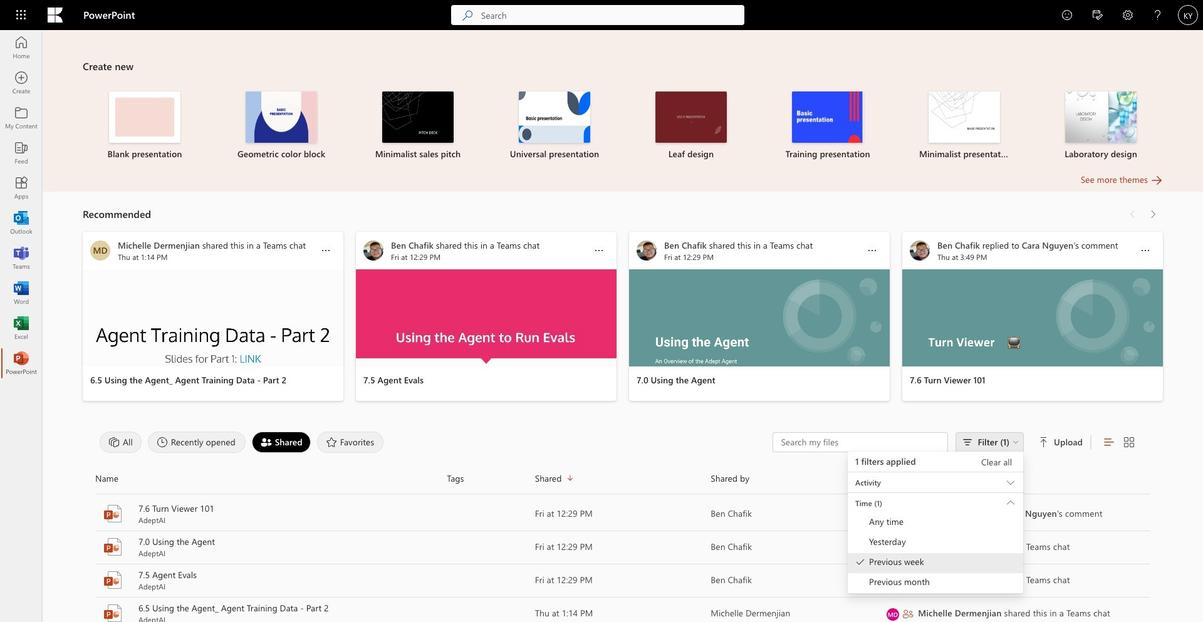 Task type: vqa. For each thing, say whether or not it's contained in the screenshot.
the bottommost "more"
no



Task type: describe. For each thing, give the bounding box(es) containing it.
universal presentation element
[[494, 92, 616, 161]]

name 7.0 using the agent cell
[[95, 536, 447, 559]]

blank presentation element
[[84, 92, 206, 161]]

7.0 using the agent image
[[630, 270, 890, 367]]

opens profile card for bchafik@keywordsstudios.com image for the name 7.6 turn viewer 101 'cell'
[[887, 509, 900, 521]]

2 tab from the left
[[145, 432, 249, 453]]

powerpoint image for name 7.0 using the agent cell
[[103, 537, 123, 557]]

name 7.6 turn viewer 101 cell
[[95, 503, 447, 525]]

name 6.5 using the agent_ agent training data - part 2 cell
[[95, 603, 447, 623]]

home image
[[15, 41, 28, 54]]

1 menu from the top
[[848, 493, 1024, 594]]

6.5 using the agent_ agent training data - part 2 group
[[83, 232, 344, 401]]

opens profile card for bchafik@keywordsstudios.com image for name 7.5 agent evals cell
[[887, 575, 900, 588]]

training presentation element
[[768, 92, 889, 161]]

my content image
[[15, 112, 28, 124]]

apps image
[[15, 182, 28, 194]]

all element
[[100, 432, 142, 453]]

minimalist sales pitch image
[[383, 92, 454, 143]]

checkbox item inside displaying 5 out of 15 files. status
[[848, 554, 1024, 574]]

leaf design image
[[656, 92, 727, 143]]

universal presentation image
[[519, 92, 591, 143]]

favorites element
[[317, 432, 384, 453]]

go to powerpoint image
[[15, 357, 28, 370]]

feed image
[[15, 147, 28, 159]]

powerpoint image for name 7.5 agent evals cell
[[103, 571, 123, 591]]

organizational logo image
[[48, 8, 63, 23]]

go to excel image
[[15, 322, 28, 335]]

powerpoint image for the name 7.6 turn viewer 101 'cell'
[[103, 504, 123, 524]]

1 tab from the left
[[97, 432, 145, 453]]

opens profile card for bchafik@keywordsstudios.com image
[[887, 542, 900, 555]]

Search my files text field
[[780, 436, 942, 449]]

name 7.5 agent evals cell
[[95, 569, 447, 592]]

geometric color block element
[[221, 92, 342, 161]]



Task type: locate. For each thing, give the bounding box(es) containing it.
leaf design element
[[631, 92, 752, 161]]

minimalist presentation element
[[904, 92, 1026, 161]]

create image
[[15, 77, 28, 89]]

application
[[0, 30, 1204, 623]]

opens profile card for bchafik@keywordsstudios.com image
[[887, 509, 900, 521], [887, 575, 900, 588]]

1 powerpoint image from the top
[[103, 537, 123, 557]]

opens profile card for bchafik@keywordsstudios.com image down opens profile card for bchafik@keywordsstudios.com image
[[887, 575, 900, 588]]

7.0 using the agent group
[[630, 232, 890, 401]]

2 powerpoint image from the top
[[103, 604, 123, 623]]

laboratory design element
[[1041, 92, 1163, 161]]

1 vertical spatial opens profile card for bchafik@keywordsstudios.com image
[[887, 575, 900, 588]]

minimalist presentation image
[[929, 92, 1001, 143]]

2 powerpoint image from the top
[[103, 571, 123, 591]]

go to teams image
[[15, 252, 28, 265]]

2 opens profile card for bchafik@keywordsstudios.com image from the top
[[887, 575, 900, 588]]

powerpoint image inside name 7.0 using the agent cell
[[103, 537, 123, 557]]

shared element
[[252, 432, 311, 453]]

minimalist sales pitch element
[[357, 92, 479, 161]]

1 opens profile card for bchafik@keywordsstudios.com image from the top
[[887, 509, 900, 521]]

Search box. Suggestions appear as you type. search field
[[481, 5, 745, 25]]

3 tab from the left
[[249, 432, 314, 453]]

0 vertical spatial powerpoint image
[[103, 537, 123, 557]]

powerpoint image inside name 6.5 using the agent_ agent training data - part 2 cell
[[103, 604, 123, 623]]

0 vertical spatial powerpoint image
[[103, 504, 123, 524]]

go to your outlook image
[[15, 217, 28, 230]]

1 vertical spatial powerpoint image
[[103, 571, 123, 591]]

training presentation image
[[793, 92, 864, 143]]

displaying 5 out of 15 files. status
[[773, 433, 1137, 594]]

account manager for kate yudina image
[[1179, 5, 1199, 25]]

main content
[[43, 30, 1204, 623]]

7.5 agent evals group
[[356, 232, 617, 401]]

opens profile card for bchafik@keywordsstudios.com image up opens profile card for bchafik@keywordsstudios.com image
[[887, 509, 900, 521]]

1 vertical spatial powerpoint image
[[103, 604, 123, 623]]

powerpoint image inside name 7.5 agent evals cell
[[103, 571, 123, 591]]

None search field
[[451, 5, 745, 25]]

tab
[[97, 432, 145, 453], [145, 432, 249, 453], [249, 432, 314, 453], [314, 432, 387, 453]]

powerpoint image for name 6.5 using the agent_ agent training data - part 2 cell
[[103, 604, 123, 623]]

1 powerpoint image from the top
[[103, 504, 123, 524]]

laboratory design image
[[1066, 92, 1137, 143]]

geometric color block image
[[246, 92, 317, 143]]

tab list
[[97, 429, 773, 457]]

recently opened element
[[148, 432, 246, 453]]

checkbox item
[[848, 554, 1024, 574]]

0 vertical spatial opens profile card for bchafik@keywordsstudios.com image
[[887, 509, 900, 521]]

list
[[83, 80, 1164, 173]]

navigation
[[0, 30, 43, 381]]

7.6 turn viewer 101 group
[[903, 232, 1164, 401]]

next image
[[1148, 204, 1160, 224]]

6.5 using the agent_ agent training data - part 2 image
[[83, 270, 344, 367]]

powerpoint image
[[103, 537, 123, 557], [103, 571, 123, 591]]

powerpoint image
[[103, 504, 123, 524], [103, 604, 123, 623]]

2 menu from the top
[[848, 514, 1024, 594]]

7.5 agent evals image
[[356, 270, 617, 367]]

go to word image
[[15, 287, 28, 300]]

4 tab from the left
[[314, 432, 387, 453]]

powerpoint image inside the name 7.6 turn viewer 101 'cell'
[[103, 504, 123, 524]]

row
[[95, 469, 1151, 495]]

tags, column 2 of 5 column header
[[447, 469, 535, 489]]

activity, column 5 of 5 column header
[[887, 469, 1151, 489]]

menu
[[848, 493, 1024, 594], [848, 514, 1024, 594]]

banner
[[0, 0, 1204, 33]]



